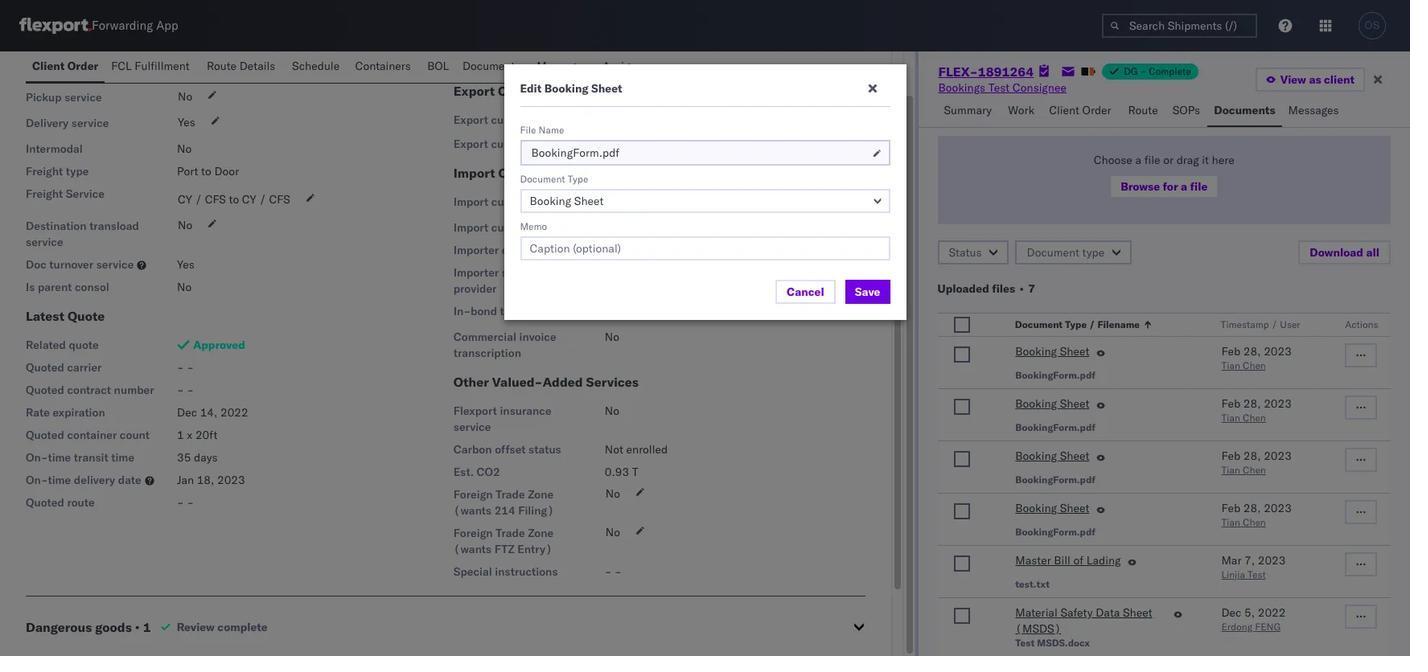 Task type: describe. For each thing, give the bounding box(es) containing it.
uat freight partner link
[[605, 54, 733, 70]]

0 horizontal spatial file
[[1145, 153, 1161, 167]]

app
[[156, 18, 178, 33]]

feng
[[1256, 621, 1281, 633]]

uat freight partner
[[605, 55, 712, 69]]

freight service
[[26, 187, 105, 201]]

goods
[[95, 620, 132, 636]]

sops button
[[1167, 96, 1208, 127]]

uploaded files ∙ 7
[[938, 282, 1036, 296]]

order for top "client order" button
[[67, 59, 98, 73]]

1 vertical spatial 1
[[177, 428, 184, 443]]

(wants for foreign trade zone (wants 214 filing)
[[454, 504, 492, 518]]

quote
[[69, 338, 99, 353]]

service down "pickup service"
[[71, 116, 109, 130]]

35 days
[[177, 451, 218, 465]]

number
[[114, 383, 154, 398]]

tian for 4th booking sheet link
[[1222, 517, 1241, 529]]

feb 28, 2023 tian chen for 3rd booking sheet link from the top of the page
[[1222, 449, 1293, 476]]

container
[[26, 64, 78, 79]]

erdong
[[1222, 621, 1253, 633]]

is
[[26, 280, 35, 295]]

agent for export customs
[[539, 137, 568, 151]]

summary
[[944, 103, 992, 118]]

service for flexport service
[[651, 265, 688, 279]]

28, for second booking sheet link from the top of the page
[[1244, 397, 1262, 411]]

service down container count
[[65, 90, 102, 105]]

view
[[1281, 72, 1307, 87]]

sheet for 3rd booking sheet link from the top of the page
[[1061, 449, 1090, 464]]

import customs service
[[454, 195, 576, 209]]

1 vertical spatial to
[[229, 192, 239, 207]]

client order for the bottommost "client order" button
[[1050, 103, 1112, 118]]

bol button
[[421, 52, 456, 83]]

material safety data sheet (msds)
[[1016, 606, 1153, 637]]

import for import customs agent
[[454, 221, 489, 235]]

dangerous goods • 1
[[26, 620, 151, 636]]

import customs agent
[[454, 221, 568, 235]]

/ inside document type / filename button
[[1090, 319, 1096, 331]]

flexport for importer security filing provider
[[606, 265, 648, 279]]

booking for 3rd booking sheet link from the top of the page
[[1016, 449, 1058, 464]]

agent for import customs
[[539, 221, 568, 235]]

2 vertical spatial test
[[1016, 637, 1035, 650]]

chen for 4th booking sheet link
[[1244, 517, 1267, 529]]

delivery service
[[26, 116, 109, 130]]

import customs
[[454, 165, 553, 181]]

customs for import customs
[[499, 165, 553, 181]]

0 vertical spatial 1 x 20ft
[[178, 64, 218, 78]]

1 vertical spatial x
[[187, 428, 193, 443]]

∙
[[1019, 282, 1026, 296]]

feb 28, 2023 tian chen for first booking sheet link from the top
[[1222, 344, 1293, 372]]

2022 for dec 5, 2022 erdong feng
[[1259, 606, 1287, 621]]

importer security filing provider
[[454, 266, 574, 296]]

filename
[[1099, 319, 1141, 331]]

review complete
[[177, 621, 268, 635]]

doc turnover service
[[26, 258, 134, 272]]

export for export customs
[[454, 83, 495, 99]]

uat
[[605, 55, 627, 69]]

schedule button
[[286, 52, 349, 83]]

Search Shipments (/) text field
[[1103, 14, 1258, 38]]

1 cy from the left
[[178, 192, 192, 207]]

fulfillment
[[135, 59, 190, 73]]

importer for importer of record
[[454, 243, 499, 258]]

delivery
[[26, 116, 69, 130]]

document for document type
[[520, 173, 565, 185]]

documents for the bottom documents button
[[1215, 103, 1276, 118]]

carbon
[[454, 443, 492, 457]]

or
[[1164, 153, 1174, 167]]

test inside mar 7, 2023 linjia test
[[1248, 569, 1267, 581]]

0 vertical spatial yes
[[178, 115, 195, 130]]

save
[[855, 285, 881, 299]]

service for destination transload service
[[26, 235, 63, 250]]

1 horizontal spatial messages button
[[1283, 96, 1348, 127]]

intermodal
[[26, 142, 83, 156]]

0 vertical spatial documents button
[[456, 52, 531, 83]]

os
[[1365, 19, 1381, 31]]

download all button
[[1299, 241, 1392, 265]]

work button
[[1002, 96, 1043, 127]]

customs for import customs service
[[492, 195, 536, 209]]

forwarding app
[[92, 18, 178, 33]]

browse for a file button
[[1110, 175, 1220, 199]]

28, for first booking sheet link from the top
[[1244, 344, 1262, 359]]

view as client button
[[1256, 68, 1366, 92]]

pickup
[[26, 90, 62, 105]]

on- for on-time transit time
[[26, 451, 48, 465]]

feb for 4th booking sheet link
[[1222, 501, 1241, 516]]

/ inside timestamp / user button
[[1273, 319, 1279, 331]]

insurance
[[500, 404, 552, 419]]

0.93
[[605, 465, 630, 480]]

0 vertical spatial test
[[989, 80, 1010, 95]]

0 vertical spatial agent
[[517, 55, 547, 69]]

1 cfs from the left
[[205, 192, 226, 207]]

document type / filename
[[1016, 319, 1141, 331]]

dangerous
[[26, 620, 92, 636]]

co2
[[477, 465, 500, 480]]

lading
[[1087, 554, 1122, 568]]

review
[[177, 621, 215, 635]]

in-bond transit
[[454, 304, 535, 319]]

feb 28, 2023 tian chen for second booking sheet link from the top of the page
[[1222, 397, 1293, 424]]

time for transit
[[48, 451, 71, 465]]

containers button
[[349, 52, 421, 83]]

carbon offset status
[[454, 443, 562, 457]]

order for the bottommost "client order" button
[[1083, 103, 1112, 118]]

3 booking sheet link from the top
[[1016, 448, 1090, 468]]

pickup service
[[26, 90, 102, 105]]

freight type
[[26, 164, 89, 179]]

customs for export customs service
[[491, 113, 536, 127]]

tian for second booking sheet link from the top of the page
[[1222, 412, 1241, 424]]

complete
[[218, 621, 268, 635]]

transit for bond
[[500, 304, 535, 319]]

chen for first booking sheet link from the top
[[1244, 360, 1267, 372]]

0 vertical spatial client order button
[[26, 52, 105, 83]]

parent
[[38, 280, 72, 295]]

service for import customs service
[[539, 195, 576, 209]]

1 vertical spatial 1 x 20ft
[[177, 428, 218, 443]]

choose
[[1094, 153, 1133, 167]]

28, for 3rd booking sheet link from the top of the page
[[1244, 449, 1262, 464]]

latest
[[26, 308, 64, 324]]

2 booking sheet from the top
[[1016, 397, 1090, 411]]

sheet for 4th booking sheet link
[[1061, 501, 1090, 516]]

special instructions
[[454, 565, 558, 579]]

file inside button
[[1191, 179, 1208, 194]]

Caption (optional) text field
[[520, 237, 891, 261]]

foreign for foreign trade zone (wants ftz entry)
[[454, 526, 493, 541]]

client for the bottommost "client order" button
[[1050, 103, 1080, 118]]

record
[[515, 243, 549, 258]]

browse
[[1121, 179, 1161, 194]]

1 vertical spatial 20ft
[[196, 428, 218, 443]]

dec 5, 2022 erdong feng
[[1222, 606, 1287, 633]]

invoice
[[520, 330, 557, 344]]

1 vertical spatial count
[[120, 428, 150, 443]]

jan
[[177, 473, 194, 488]]

2023 for master bill of lading link
[[1259, 554, 1286, 568]]

actions
[[1346, 319, 1379, 331]]

commercial invoice transcription
[[454, 330, 557, 361]]

dec for dec 5, 2022 erdong feng
[[1222, 606, 1242, 621]]

(wants for foreign trade zone (wants ftz entry)
[[454, 542, 492, 557]]

safety
[[1061, 606, 1093, 621]]

0 vertical spatial to
[[201, 164, 212, 179]]

time for delivery
[[48, 473, 71, 488]]

port to door
[[177, 164, 239, 179]]

client for top "client order" button
[[32, 59, 65, 73]]

download all
[[1310, 245, 1380, 260]]

instructions
[[495, 565, 558, 579]]

freight for freight service
[[26, 187, 63, 201]]

entry)
[[518, 542, 553, 557]]

test.txt
[[1016, 579, 1050, 591]]

booking for first booking sheet link from the top
[[1016, 344, 1058, 359]]

18,
[[197, 473, 214, 488]]

route for route details
[[207, 59, 237, 73]]

0 vertical spatial 20ft
[[196, 64, 218, 78]]

1 booking sheet from the top
[[1016, 344, 1090, 359]]

destination for destination agent
[[454, 55, 515, 69]]

latest quote
[[26, 308, 105, 324]]

2023 for second booking sheet link from the top of the page
[[1265, 397, 1293, 411]]

chen for 3rd booking sheet link from the top of the page
[[1244, 464, 1267, 476]]

0 vertical spatial messages button
[[531, 52, 596, 83]]

rate
[[26, 406, 50, 420]]

download
[[1310, 245, 1364, 260]]

incoterms
[[26, 42, 78, 56]]

cy / cfs to cy / cfs
[[178, 192, 290, 207]]

on- for on-time delivery date
[[26, 473, 48, 488]]

2023 for first booking sheet link from the top
[[1265, 344, 1293, 359]]

door
[[214, 164, 239, 179]]

as
[[1310, 72, 1322, 87]]

3 booking sheet from the top
[[1016, 449, 1090, 464]]

2 vertical spatial 1
[[143, 620, 151, 636]]

feb for 3rd booking sheet link from the top of the page
[[1222, 449, 1241, 464]]

msds.docx
[[1038, 637, 1091, 650]]

fcl fulfillment
[[111, 59, 190, 73]]

quoted carrier
[[26, 361, 102, 375]]

2 booking sheet link from the top
[[1016, 396, 1090, 415]]



Task type: vqa. For each thing, say whether or not it's contained in the screenshot.
Destination transload service Destination
yes



Task type: locate. For each thing, give the bounding box(es) containing it.
2 28, from the top
[[1244, 397, 1262, 411]]

3 chen from the top
[[1244, 464, 1267, 476]]

flexport right filing
[[606, 265, 648, 279]]

service down the freight type at the top left of page
[[66, 187, 105, 201]]

freight inside uat freight partner link
[[630, 55, 668, 69]]

document up 7
[[1027, 245, 1080, 260]]

containers
[[355, 59, 411, 73]]

bookingform.pdf
[[532, 146, 620, 160], [1016, 369, 1096, 382], [1016, 422, 1096, 434], [1016, 474, 1096, 486], [1016, 526, 1096, 538]]

1 vertical spatial foreign
[[454, 526, 493, 541]]

documents for topmost documents button
[[463, 59, 521, 73]]

1 horizontal spatial transit
[[500, 304, 535, 319]]

0 horizontal spatial dec
[[177, 406, 197, 420]]

quoted for quoted contract number
[[26, 383, 64, 398]]

client order button down consignee
[[1043, 96, 1122, 127]]

freight down intermodal
[[26, 164, 63, 179]]

0 horizontal spatial transit
[[74, 451, 108, 465]]

None checkbox
[[954, 347, 970, 363], [954, 452, 970, 468], [954, 504, 970, 520], [954, 556, 970, 572], [954, 347, 970, 363], [954, 452, 970, 468], [954, 504, 970, 520], [954, 556, 970, 572]]

2 feb 28, 2023 tian chen from the top
[[1222, 397, 1293, 424]]

2 horizontal spatial test
[[1248, 569, 1267, 581]]

services
[[586, 374, 639, 390]]

0 vertical spatial destination
[[454, 55, 515, 69]]

4 customs from the top
[[492, 221, 536, 235]]

service up doc
[[26, 235, 63, 250]]

document down 7
[[1016, 319, 1064, 331]]

None checkbox
[[954, 317, 970, 333], [954, 399, 970, 415], [954, 608, 970, 625], [954, 317, 970, 333], [954, 399, 970, 415], [954, 608, 970, 625]]

quoted down related
[[26, 361, 64, 375]]

2 customs from the top
[[491, 137, 536, 151]]

1 horizontal spatial messages
[[1289, 103, 1340, 118]]

flex-1891264
[[939, 64, 1034, 80]]

1 import from the top
[[454, 165, 495, 181]]

0 vertical spatial messages
[[537, 59, 588, 73]]

status
[[949, 245, 982, 260]]

sheet for first booking sheet link from the top
[[1061, 344, 1090, 359]]

destination for destination transload service
[[26, 219, 87, 233]]

container count
[[26, 64, 110, 79]]

20ft down fob at top left
[[196, 64, 218, 78]]

1 vertical spatial on-
[[26, 473, 48, 488]]

foreign up special
[[454, 526, 493, 541]]

3 28, from the top
[[1244, 449, 1262, 464]]

trade for 214
[[496, 488, 525, 502]]

0 vertical spatial dec
[[177, 406, 197, 420]]

file down the it
[[1191, 179, 1208, 194]]

0 vertical spatial 2022
[[221, 406, 248, 420]]

3 customs from the top
[[492, 195, 536, 209]]

forwarding
[[92, 18, 153, 33]]

dec inside dec 5, 2022 erdong feng
[[1222, 606, 1242, 621]]

no
[[178, 89, 193, 104], [177, 142, 192, 156], [606, 194, 621, 208], [178, 218, 193, 233], [177, 280, 192, 295], [605, 330, 620, 344], [605, 404, 620, 419], [606, 487, 621, 501], [606, 526, 621, 540]]

client down consignee
[[1050, 103, 1080, 118]]

order down incoterms
[[67, 59, 98, 73]]

1 (wants from the top
[[454, 504, 492, 518]]

2 on- from the top
[[26, 473, 48, 488]]

1 feb from the top
[[1222, 344, 1241, 359]]

valued-
[[492, 374, 543, 390]]

type inside document type / filename button
[[1066, 319, 1088, 331]]

service for doc turnover service
[[96, 258, 134, 272]]

1 x 20ft
[[178, 64, 218, 78], [177, 428, 218, 443]]

flexport down other
[[454, 404, 497, 419]]

messages button down as
[[1283, 96, 1348, 127]]

0 vertical spatial type
[[568, 173, 589, 185]]

type for document type / filename
[[1066, 319, 1088, 331]]

1 28, from the top
[[1244, 344, 1262, 359]]

1 horizontal spatial route
[[1129, 103, 1159, 118]]

0 horizontal spatial messages button
[[531, 52, 596, 83]]

type up freight service
[[66, 164, 89, 179]]

memo
[[520, 221, 547, 233]]

0 horizontal spatial client order button
[[26, 52, 105, 83]]

1 vertical spatial file
[[1191, 179, 1208, 194]]

destination inside destination transload service
[[26, 219, 87, 233]]

destination down freight service
[[26, 219, 87, 233]]

0 horizontal spatial of
[[502, 243, 513, 258]]

1 vertical spatial client order
[[1050, 103, 1112, 118]]

type left filename
[[1066, 319, 1088, 331]]

1 horizontal spatial documents
[[1215, 103, 1276, 118]]

1 export from the top
[[454, 83, 495, 99]]

quoted for quoted route
[[26, 496, 64, 510]]

export down export customs
[[454, 113, 488, 127]]

1 vertical spatial service
[[651, 265, 688, 279]]

agent up record
[[539, 221, 568, 235]]

user
[[1282, 319, 1302, 331]]

0 vertical spatial customs
[[498, 83, 552, 99]]

1 vertical spatial agent
[[539, 137, 568, 151]]

days
[[194, 451, 218, 465]]

time up the on-time delivery date
[[48, 451, 71, 465]]

chen for second booking sheet link from the top of the page
[[1244, 412, 1267, 424]]

transit down 'container'
[[74, 451, 108, 465]]

2022 right the 14,
[[221, 406, 248, 420]]

a right for
[[1182, 179, 1188, 194]]

summary button
[[938, 96, 1002, 127]]

0 horizontal spatial cy
[[178, 192, 192, 207]]

to right port
[[201, 164, 212, 179]]

feb 28, 2023 tian chen for 4th booking sheet link
[[1222, 501, 1293, 529]]

transit down the importer security filing provider
[[500, 304, 535, 319]]

4 feb from the top
[[1222, 501, 1241, 516]]

2 vertical spatial export
[[454, 137, 488, 151]]

1 horizontal spatial client
[[1050, 103, 1080, 118]]

(wants up special
[[454, 542, 492, 557]]

chen
[[1244, 360, 1267, 372], [1244, 412, 1267, 424], [1244, 464, 1267, 476], [1244, 517, 1267, 529]]

importer of record
[[454, 243, 549, 258]]

offset
[[495, 443, 526, 457]]

export down destination agent
[[454, 83, 495, 99]]

dec left the 14,
[[177, 406, 197, 420]]

1891264
[[978, 64, 1034, 80]]

2 vertical spatial agent
[[539, 221, 568, 235]]

transload
[[89, 219, 139, 233]]

3 feb from the top
[[1222, 449, 1241, 464]]

messages button
[[531, 52, 596, 83], [1283, 96, 1348, 127]]

4 chen from the top
[[1244, 517, 1267, 529]]

2 tian from the top
[[1222, 412, 1241, 424]]

1 importer from the top
[[454, 243, 499, 258]]

0 vertical spatial documents
[[463, 59, 521, 73]]

trade for ftz
[[496, 526, 525, 541]]

to down door
[[229, 192, 239, 207]]

4 feb 28, 2023 tian chen from the top
[[1222, 501, 1293, 529]]

0 horizontal spatial test
[[989, 80, 1010, 95]]

1 horizontal spatial dec
[[1222, 606, 1242, 621]]

1 horizontal spatial flexport
[[606, 265, 648, 279]]

customs up the import customs service
[[499, 165, 553, 181]]

route down dg
[[1129, 103, 1159, 118]]

work
[[1009, 103, 1035, 118]]

sheet for second booking sheet link from the top of the page
[[1061, 397, 1090, 411]]

a right choose
[[1136, 153, 1142, 167]]

2022 up feng
[[1259, 606, 1287, 621]]

status
[[529, 443, 562, 457]]

file left the or
[[1145, 153, 1161, 167]]

1 horizontal spatial cfs
[[269, 192, 290, 207]]

complete
[[1149, 65, 1192, 77]]

1 on- from the top
[[26, 451, 48, 465]]

time
[[48, 451, 71, 465], [111, 451, 134, 465], [48, 473, 71, 488]]

freight
[[630, 55, 668, 69], [26, 164, 63, 179], [26, 187, 63, 201]]

-
[[1141, 65, 1147, 77], [605, 137, 612, 151], [615, 137, 622, 151], [605, 221, 612, 235], [615, 221, 622, 235], [605, 243, 612, 258], [615, 243, 622, 258], [177, 361, 184, 375], [187, 361, 194, 375], [177, 383, 184, 398], [187, 383, 194, 398], [177, 496, 184, 510], [187, 496, 194, 510], [605, 565, 612, 579], [615, 565, 622, 579]]

dec for dec 14, 2022
[[177, 406, 197, 420]]

0 vertical spatial transit
[[500, 304, 535, 319]]

documents up export customs
[[463, 59, 521, 73]]

type for document type
[[1083, 245, 1105, 260]]

1 vertical spatial of
[[1074, 554, 1084, 568]]

foreign for foreign trade zone (wants 214 filing)
[[454, 488, 493, 502]]

flexport. image
[[19, 18, 92, 34]]

customs up export customs service
[[498, 83, 552, 99]]

trade inside foreign trade zone (wants 214 filing)
[[496, 488, 525, 502]]

1 vertical spatial import
[[454, 195, 489, 209]]

2 vertical spatial import
[[454, 221, 489, 235]]

2 feb from the top
[[1222, 397, 1241, 411]]

1 horizontal spatial documents button
[[1208, 96, 1283, 127]]

import up importer of record
[[454, 221, 489, 235]]

2022
[[221, 406, 248, 420], [1259, 606, 1287, 621]]

1 vertical spatial 2022
[[1259, 606, 1287, 621]]

consignee
[[1013, 80, 1067, 95]]

1 horizontal spatial client order
[[1050, 103, 1112, 118]]

0 horizontal spatial service
[[66, 187, 105, 201]]

1 horizontal spatial count
[[120, 428, 150, 443]]

2 vertical spatial document
[[1016, 319, 1064, 331]]

transit for time
[[74, 451, 108, 465]]

foreign inside foreign trade zone (wants 214 filing)
[[454, 488, 493, 502]]

type
[[568, 173, 589, 185], [1066, 319, 1088, 331]]

mar
[[1222, 554, 1242, 568]]

customs up export customs agent
[[491, 113, 536, 127]]

4 tian from the top
[[1222, 517, 1241, 529]]

service up consol
[[96, 258, 134, 272]]

1 x 20ft up 35 days
[[177, 428, 218, 443]]

0 horizontal spatial flexport
[[454, 404, 497, 419]]

0 horizontal spatial order
[[67, 59, 98, 73]]

flexport for other valued-added services
[[454, 404, 497, 419]]

edit booking sheet
[[520, 81, 623, 96]]

2023 for 4th booking sheet link
[[1265, 501, 1293, 516]]

for
[[1163, 179, 1179, 194]]

test down 1891264 at right
[[989, 80, 1010, 95]]

1 vertical spatial a
[[1182, 179, 1188, 194]]

4 28, from the top
[[1244, 501, 1262, 516]]

feb for first booking sheet link from the top
[[1222, 344, 1241, 359]]

messages up edit booking sheet
[[537, 59, 588, 73]]

1 vertical spatial importer
[[454, 266, 499, 280]]

3 feb 28, 2023 tian chen from the top
[[1222, 449, 1293, 476]]

1 vertical spatial client order button
[[1043, 96, 1122, 127]]

type up document type / filename button
[[1083, 245, 1105, 260]]

1 horizontal spatial client order button
[[1043, 96, 1122, 127]]

1 vertical spatial export
[[454, 113, 488, 127]]

route button
[[1122, 96, 1167, 127]]

Booking Sheet text field
[[520, 189, 891, 213]]

customs for export customs agent
[[491, 137, 536, 151]]

est.
[[454, 465, 474, 480]]

rate expiration
[[26, 406, 105, 420]]

dec
[[177, 406, 197, 420], [1222, 606, 1242, 621]]

cancel button
[[776, 280, 836, 304]]

service up "carbon"
[[454, 420, 491, 435]]

(msds)
[[1016, 622, 1062, 637]]

booking for second booking sheet link from the top of the page
[[1016, 397, 1058, 411]]

a inside browse for a file button
[[1182, 179, 1188, 194]]

0 vertical spatial client
[[32, 59, 65, 73]]

service inside destination transload service
[[26, 235, 63, 250]]

0 horizontal spatial route
[[207, 59, 237, 73]]

all
[[1367, 245, 1380, 260]]

count
[[80, 64, 110, 79], [120, 428, 150, 443]]

test down the "(msds)"
[[1016, 637, 1035, 650]]

filing)
[[519, 504, 555, 518]]

documents up here
[[1215, 103, 1276, 118]]

0 vertical spatial a
[[1136, 153, 1142, 167]]

related quote
[[26, 338, 99, 353]]

provider
[[454, 282, 497, 296]]

1 right •
[[143, 620, 151, 636]]

(wants inside foreign trade zone (wants 214 filing)
[[454, 504, 492, 518]]

other
[[454, 374, 489, 390]]

customs for import customs agent
[[492, 221, 536, 235]]

2 chen from the top
[[1244, 412, 1267, 424]]

3 import from the top
[[454, 221, 489, 235]]

1 customs from the top
[[491, 113, 536, 127]]

0 vertical spatial importer
[[454, 243, 499, 258]]

of inside master bill of lading link
[[1074, 554, 1084, 568]]

mar 7, 2023 linjia test
[[1222, 554, 1286, 581]]

import down import customs
[[454, 195, 489, 209]]

1 vertical spatial documents button
[[1208, 96, 1283, 127]]

0 vertical spatial 1
[[178, 64, 185, 78]]

documents button up here
[[1208, 96, 1283, 127]]

0 horizontal spatial client
[[32, 59, 65, 73]]

order left route button
[[1083, 103, 1112, 118]]

document type / filename button
[[1013, 316, 1190, 332]]

1 tian from the top
[[1222, 360, 1241, 372]]

route for route
[[1129, 103, 1159, 118]]

1 horizontal spatial test
[[1016, 637, 1035, 650]]

1 foreign from the top
[[454, 488, 493, 502]]

1 zone from the top
[[528, 488, 554, 502]]

1 horizontal spatial cy
[[242, 192, 256, 207]]

of down import customs agent
[[502, 243, 513, 258]]

feb 28, 2023 tian chen
[[1222, 344, 1293, 372], [1222, 397, 1293, 424], [1222, 449, 1293, 476], [1222, 501, 1293, 529]]

document up the import customs service
[[520, 173, 565, 185]]

test down 7,
[[1248, 569, 1267, 581]]

destination agent
[[454, 55, 547, 69]]

forwarding app link
[[19, 18, 178, 34]]

service down caption (optional) text box
[[651, 265, 688, 279]]

1 vertical spatial destination
[[26, 219, 87, 233]]

2022 for dec 14, 2022
[[221, 406, 248, 420]]

2 cfs from the left
[[269, 192, 290, 207]]

export for export customs service
[[454, 113, 488, 127]]

4 booking sheet from the top
[[1016, 501, 1090, 516]]

tian for first booking sheet link from the top
[[1222, 360, 1241, 372]]

freight for freight type
[[26, 164, 63, 179]]

route
[[207, 59, 237, 73], [1129, 103, 1159, 118]]

service right file
[[539, 113, 576, 127]]

sheet inside 'material safety data sheet (msds)'
[[1124, 606, 1153, 621]]

export up import customs
[[454, 137, 488, 151]]

turnover
[[49, 258, 94, 272]]

foreign trade zone (wants 214 filing)
[[454, 488, 555, 518]]

type up the import customs service
[[568, 173, 589, 185]]

bill
[[1055, 554, 1071, 568]]

trade up 214
[[496, 488, 525, 502]]

2 quoted from the top
[[26, 383, 64, 398]]

20ft up days
[[196, 428, 218, 443]]

20ft
[[196, 64, 218, 78], [196, 428, 218, 443]]

client order for top "client order" button
[[32, 59, 98, 73]]

export for export customs agent
[[454, 137, 488, 151]]

quoted down rate
[[26, 428, 64, 443]]

freight down the freight type at the top left of page
[[26, 187, 63, 201]]

dec 14, 2022
[[177, 406, 248, 420]]

2022 inside dec 5, 2022 erdong feng
[[1259, 606, 1287, 621]]

feb for second booking sheet link from the top of the page
[[1222, 397, 1241, 411]]

files
[[993, 282, 1016, 296]]

zone for foreign trade zone (wants ftz entry)
[[528, 526, 554, 541]]

1 vertical spatial flexport
[[454, 404, 497, 419]]

1 vertical spatial document
[[1027, 245, 1080, 260]]

importer inside the importer security filing provider
[[454, 266, 499, 280]]

quoted container count
[[26, 428, 150, 443]]

type for freight type
[[66, 164, 89, 179]]

4 quoted from the top
[[26, 496, 64, 510]]

is parent consol
[[26, 280, 109, 295]]

flexport inside flexport insurance service
[[454, 404, 497, 419]]

1 horizontal spatial of
[[1074, 554, 1084, 568]]

client down incoterms
[[32, 59, 65, 73]]

assignees
[[603, 59, 655, 73]]

drag
[[1177, 153, 1200, 167]]

messages button left uat
[[531, 52, 596, 83]]

service down the document type
[[539, 195, 576, 209]]

1 vertical spatial yes
[[177, 258, 195, 272]]

quoted left 'route'
[[26, 496, 64, 510]]

client order down incoterms
[[32, 59, 98, 73]]

export customs agent
[[454, 137, 568, 151]]

in-
[[454, 304, 471, 319]]

(wants inside foreign trade zone (wants ftz entry)
[[454, 542, 492, 557]]

2 importer from the top
[[454, 266, 499, 280]]

0 horizontal spatial type
[[66, 164, 89, 179]]

schedule
[[292, 59, 340, 73]]

0 vertical spatial route
[[207, 59, 237, 73]]

1 horizontal spatial a
[[1182, 179, 1188, 194]]

zone
[[528, 488, 554, 502], [528, 526, 554, 541]]

freight right uat
[[630, 55, 668, 69]]

count right 'container'
[[120, 428, 150, 443]]

2 foreign from the top
[[454, 526, 493, 541]]

status button
[[938, 241, 1010, 265]]

on- up "quoted route"
[[26, 473, 48, 488]]

x up 35
[[187, 428, 193, 443]]

zone up filing)
[[528, 488, 554, 502]]

date
[[118, 473, 141, 488]]

booking for 4th booking sheet link
[[1016, 501, 1058, 516]]

2 import from the top
[[454, 195, 489, 209]]

1 customs from the top
[[498, 83, 552, 99]]

service inside flexport insurance service
[[454, 420, 491, 435]]

7,
[[1245, 554, 1256, 568]]

0 horizontal spatial 2022
[[221, 406, 248, 420]]

- -
[[605, 137, 622, 151], [605, 221, 622, 235], [605, 243, 622, 258], [177, 361, 194, 375], [177, 383, 194, 398], [177, 496, 194, 510], [605, 565, 622, 579]]

0 horizontal spatial cfs
[[205, 192, 226, 207]]

importer for importer security filing provider
[[454, 266, 499, 280]]

1 vertical spatial type
[[1066, 319, 1088, 331]]

x down fob at top left
[[188, 64, 193, 78]]

agent down name
[[539, 137, 568, 151]]

1 vertical spatial (wants
[[454, 542, 492, 557]]

messages down as
[[1289, 103, 1340, 118]]

service for freight service
[[66, 187, 105, 201]]

1 feb 28, 2023 tian chen from the top
[[1222, 344, 1293, 372]]

0 vertical spatial (wants
[[454, 504, 492, 518]]

data
[[1096, 606, 1121, 621]]

flexport service
[[606, 265, 688, 279]]

2 zone from the top
[[528, 526, 554, 541]]

0 horizontal spatial messages
[[537, 59, 588, 73]]

document for document type / filename
[[1016, 319, 1064, 331]]

on-time delivery date
[[26, 473, 141, 488]]

1 horizontal spatial file
[[1191, 179, 1208, 194]]

x
[[188, 64, 193, 78], [187, 428, 193, 443]]

28, for 4th booking sheet link
[[1244, 501, 1262, 516]]

quoted contract number
[[26, 383, 154, 398]]

foreign down est. co2
[[454, 488, 493, 502]]

customs up importer of record
[[492, 221, 536, 235]]

count left fcl
[[80, 64, 110, 79]]

zone inside foreign trade zone (wants ftz entry)
[[528, 526, 554, 541]]

quoted for quoted container count
[[26, 428, 64, 443]]

name
[[539, 124, 564, 136]]

1 x 20ft down fob at top left
[[178, 64, 218, 78]]

1 quoted from the top
[[26, 361, 64, 375]]

1 down fob at top left
[[178, 64, 185, 78]]

2023 inside mar 7, 2023 linjia test
[[1259, 554, 1286, 568]]

0 vertical spatial document
[[520, 173, 565, 185]]

1 up 35
[[177, 428, 184, 443]]

1 vertical spatial documents
[[1215, 103, 1276, 118]]

tian for 3rd booking sheet link from the top of the page
[[1222, 464, 1241, 476]]

1 trade from the top
[[496, 488, 525, 502]]

import down export customs agent
[[454, 165, 495, 181]]

(wants left 214
[[454, 504, 492, 518]]

0 vertical spatial x
[[188, 64, 193, 78]]

customs down file
[[491, 137, 536, 151]]

flex-1891264 link
[[939, 64, 1034, 80]]

dec up erdong
[[1222, 606, 1242, 621]]

3 tian from the top
[[1222, 464, 1241, 476]]

4 booking sheet link from the top
[[1016, 501, 1090, 520]]

type for document type
[[568, 173, 589, 185]]

1 horizontal spatial type
[[1066, 319, 1088, 331]]

type inside button
[[1083, 245, 1105, 260]]

route left the details
[[207, 59, 237, 73]]

foreign inside foreign trade zone (wants ftz entry)
[[454, 526, 493, 541]]

1 vertical spatial transit
[[74, 451, 108, 465]]

0 horizontal spatial a
[[1136, 153, 1142, 167]]

zone up entry)
[[528, 526, 554, 541]]

0 vertical spatial foreign
[[454, 488, 493, 502]]

zone inside foreign trade zone (wants 214 filing)
[[528, 488, 554, 502]]

security
[[502, 266, 544, 280]]

quoted for quoted carrier
[[26, 361, 64, 375]]

master bill of lading
[[1016, 554, 1122, 568]]

2 cy from the left
[[242, 192, 256, 207]]

destination up export customs
[[454, 55, 515, 69]]

1 booking sheet link from the top
[[1016, 344, 1090, 363]]

2 customs from the top
[[499, 165, 553, 181]]

1 chen from the top
[[1244, 360, 1267, 372]]

0 horizontal spatial documents button
[[456, 52, 531, 83]]

import for import customs
[[454, 165, 495, 181]]

fcl
[[111, 59, 132, 73]]

on- down rate
[[26, 451, 48, 465]]

service for flexport insurance service
[[454, 420, 491, 435]]

t
[[632, 465, 639, 480]]

a
[[1136, 153, 1142, 167], [1182, 179, 1188, 194]]

time up 'date'
[[111, 451, 134, 465]]

3 export from the top
[[454, 137, 488, 151]]

bol
[[428, 59, 449, 73]]

trade up ftz
[[496, 526, 525, 541]]

service for export customs service
[[539, 113, 576, 127]]

1 horizontal spatial to
[[229, 192, 239, 207]]

0 horizontal spatial documents
[[463, 59, 521, 73]]

trade inside foreign trade zone (wants ftz entry)
[[496, 526, 525, 541]]

import for import customs service
[[454, 195, 489, 209]]

2 export from the top
[[454, 113, 488, 127]]

0 vertical spatial of
[[502, 243, 513, 258]]

agent up edit
[[517, 55, 547, 69]]

added
[[543, 374, 583, 390]]

zone for foreign trade zone (wants 214 filing)
[[528, 488, 554, 502]]

0 vertical spatial zone
[[528, 488, 554, 502]]

2023 for 3rd booking sheet link from the top of the page
[[1265, 449, 1293, 464]]

0 vertical spatial count
[[80, 64, 110, 79]]

export
[[454, 83, 495, 99], [454, 113, 488, 127], [454, 137, 488, 151]]

route details button
[[200, 52, 286, 83]]

client order button up "pickup service"
[[26, 52, 105, 83]]

expiration
[[53, 406, 105, 420]]

documents button right bol
[[456, 52, 531, 83]]

bond
[[471, 304, 497, 319]]

of right bill
[[1074, 554, 1084, 568]]

2 (wants from the top
[[454, 542, 492, 557]]

document for document type
[[1027, 245, 1080, 260]]

quoted up rate
[[26, 383, 64, 398]]

0 vertical spatial client order
[[32, 59, 98, 73]]

customs up import customs agent
[[492, 195, 536, 209]]

2 trade from the top
[[496, 526, 525, 541]]

1 horizontal spatial destination
[[454, 55, 515, 69]]

time up "quoted route"
[[48, 473, 71, 488]]

customs for export customs
[[498, 83, 552, 99]]

3 quoted from the top
[[26, 428, 64, 443]]

0 horizontal spatial destination
[[26, 219, 87, 233]]

•
[[135, 620, 140, 636]]

it
[[1203, 153, 1210, 167]]

booking sheet link
[[1016, 344, 1090, 363], [1016, 396, 1090, 415], [1016, 448, 1090, 468], [1016, 501, 1090, 520]]

0 vertical spatial export
[[454, 83, 495, 99]]



